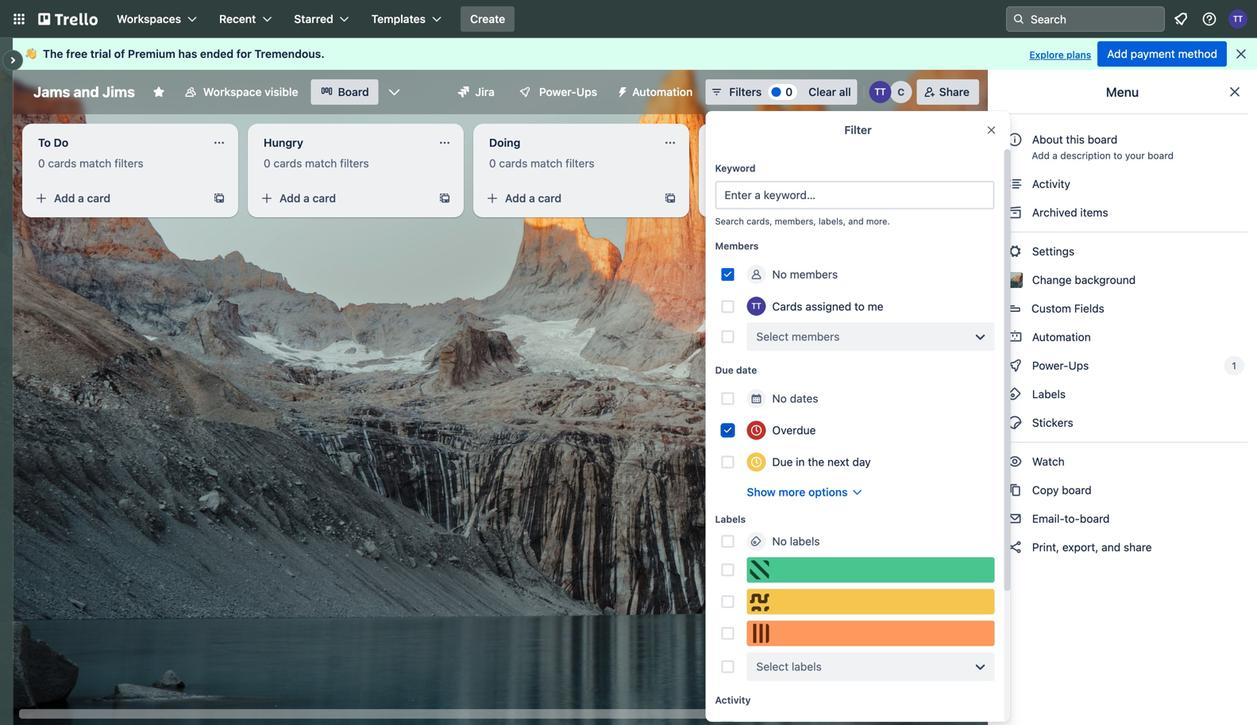Task type: vqa. For each thing, say whether or not it's contained in the screenshot.
the leftmost LINK
no



Task type: describe. For each thing, give the bounding box(es) containing it.
to
[[38, 136, 51, 149]]

workspaces button
[[107, 6, 207, 32]]

0 cards match filters for hungry
[[264, 157, 369, 170]]

color: green, title: none element
[[747, 558, 995, 583]]

archived items link
[[998, 200, 1248, 226]]

ups inside button
[[577, 85, 597, 98]]

doing
[[489, 136, 521, 149]]

free
[[66, 47, 87, 60]]

do
[[54, 136, 68, 149]]

power-ups inside button
[[539, 85, 597, 98]]

export,
[[1063, 541, 1099, 554]]

menu
[[1106, 85, 1139, 100]]

automation button
[[610, 79, 702, 105]]

no members
[[772, 268, 838, 281]]

create from template… image for to do
[[213, 192, 226, 205]]

select for select members
[[757, 330, 789, 344]]

create from template… image
[[664, 192, 677, 205]]

1 horizontal spatial ups
[[1069, 359, 1089, 373]]

starred
[[294, 12, 333, 25]]

show more options
[[747, 486, 848, 499]]

description
[[1061, 150, 1111, 161]]

add a card for add a card button associated with create from template… image for hungry
[[280, 192, 336, 205]]

sm image for settings
[[1007, 244, 1023, 260]]

jims
[[102, 83, 135, 100]]

jira button
[[448, 79, 504, 105]]

0 vertical spatial terry turtle (terryturtle) image
[[870, 81, 892, 103]]

color: yellow, title: none element
[[747, 590, 995, 615]]

To Do text field
[[29, 130, 203, 156]]

options
[[809, 486, 848, 499]]

search cards, members, labels, and more.
[[715, 216, 890, 227]]

the
[[808, 456, 825, 469]]

print, export, and share link
[[998, 535, 1248, 561]]

jira icon image
[[458, 87, 469, 98]]

sm image for watch
[[1007, 454, 1023, 470]]

search
[[715, 216, 744, 227]]

automation link
[[998, 325, 1248, 350]]

method
[[1178, 47, 1218, 60]]

plans
[[1067, 49, 1092, 60]]

2 horizontal spatial and
[[1102, 541, 1121, 554]]

clear
[[809, 85, 836, 98]]

premium
[[128, 47, 175, 60]]

a inside about this board add a description to your board
[[1053, 150, 1058, 161]]

me
[[868, 300, 884, 313]]

4 cards from the left
[[725, 157, 753, 170]]

dates
[[790, 392, 819, 405]]

about this board add a description to your board
[[1032, 133, 1174, 161]]

create button
[[461, 6, 515, 32]]

add another list
[[953, 135, 1036, 148]]

👋 the free trial of premium has ended for tremendous .
[[25, 47, 325, 60]]

print, export, and share
[[1029, 541, 1152, 554]]

0 cards match filters for doing
[[489, 157, 595, 170]]

about
[[1032, 133, 1063, 146]]

email-
[[1032, 513, 1065, 526]]

explore
[[1030, 49, 1064, 60]]

Hungry text field
[[254, 130, 429, 156]]

filters for hungry
[[340, 157, 369, 170]]

add payment method
[[1107, 47, 1218, 60]]

power- inside button
[[539, 85, 577, 98]]

fields
[[1074, 302, 1105, 315]]

change
[[1032, 274, 1072, 287]]

select for select labels
[[757, 661, 789, 674]]

wave image
[[25, 47, 37, 61]]

customize views image
[[387, 84, 402, 100]]

1 horizontal spatial power-ups
[[1029, 359, 1092, 373]]

add payment method button
[[1098, 41, 1227, 67]]

select labels
[[757, 661, 822, 674]]

no dates
[[772, 392, 819, 405]]

0 for to do
[[38, 157, 45, 170]]

card for create from template… icon's add a card button
[[538, 192, 562, 205]]

a for add a card button associated with create from template… image for hungry
[[304, 192, 310, 205]]

change background
[[1029, 274, 1136, 287]]

0 cards match filters for to do
[[38, 157, 143, 170]]

the
[[43, 47, 63, 60]]

visible
[[265, 85, 298, 98]]

color: orange, title: none element
[[747, 622, 995, 647]]

filters for doing
[[566, 157, 595, 170]]

copy
[[1032, 484, 1059, 497]]

activity link
[[998, 172, 1248, 197]]

labels for no labels
[[790, 535, 820, 548]]

add another list button
[[925, 124, 1141, 159]]

0 notifications image
[[1172, 10, 1191, 29]]

1 horizontal spatial labels
[[1029, 388, 1066, 401]]

no for no labels
[[772, 535, 787, 548]]

hungry
[[264, 136, 303, 149]]

0 vertical spatial activity
[[1029, 178, 1071, 191]]

sm image for archived items
[[1007, 205, 1023, 221]]

workspace visible
[[203, 85, 298, 98]]

members
[[715, 241, 759, 252]]

cards for to do
[[48, 157, 77, 170]]

jams and jims
[[33, 83, 135, 100]]

c button
[[890, 81, 912, 103]]

has
[[178, 47, 197, 60]]

Enter a keyword… text field
[[715, 181, 995, 210]]

background
[[1075, 274, 1136, 287]]

terry turtle (terryturtle) image
[[1229, 10, 1248, 29]]

due date
[[715, 365, 757, 376]]

card for create from template… image associated with to do add a card button
[[87, 192, 110, 205]]

0 for doing
[[489, 157, 496, 170]]

labels for select labels
[[792, 661, 822, 674]]

no labels
[[772, 535, 820, 548]]

your
[[1125, 150, 1145, 161]]

another
[[977, 135, 1018, 148]]

share
[[939, 85, 970, 98]]

1 vertical spatial automation
[[1029, 331, 1091, 344]]

sm image for activity
[[1007, 176, 1023, 192]]

4 filters from the left
[[791, 157, 820, 170]]

match for doing
[[531, 157, 563, 170]]

0 horizontal spatial to
[[855, 300, 865, 313]]

due in the next day
[[772, 456, 871, 469]]

filter
[[845, 124, 872, 137]]

board right your
[[1148, 150, 1174, 161]]

sm image for stickers
[[1007, 415, 1023, 431]]

more.
[[866, 216, 890, 227]]

filters
[[729, 85, 762, 98]]

to do
[[38, 136, 68, 149]]

match for to do
[[80, 157, 111, 170]]

to inside about this board add a description to your board
[[1114, 150, 1123, 161]]

add inside about this board add a description to your board
[[1032, 150, 1050, 161]]

c
[[898, 87, 905, 98]]

1 horizontal spatial power-
[[1032, 359, 1069, 373]]

workspace
[[203, 85, 262, 98]]

Board name text field
[[25, 79, 143, 105]]

to-
[[1065, 513, 1080, 526]]

due for due in the next day
[[772, 456, 793, 469]]

sm image for print, export, and share
[[1007, 540, 1023, 556]]

share
[[1124, 541, 1152, 554]]

cards,
[[747, 216, 772, 227]]

👋
[[25, 47, 37, 60]]

custom fields
[[1032, 302, 1105, 315]]

0 horizontal spatial labels
[[715, 514, 746, 525]]

board up print, export, and share
[[1080, 513, 1110, 526]]

add down do
[[54, 192, 75, 205]]

of
[[114, 47, 125, 60]]

sm image for email-to-board
[[1007, 512, 1023, 527]]

jams
[[33, 83, 70, 100]]

no for no members
[[772, 268, 787, 281]]

explore plans button
[[1030, 45, 1092, 64]]



Task type: locate. For each thing, give the bounding box(es) containing it.
terry turtle (terryturtle) image left the "cards"
[[747, 297, 766, 316]]

select members
[[757, 330, 840, 344]]

open information menu image
[[1202, 11, 1218, 27]]

and left more.
[[848, 216, 864, 227]]

copy board link
[[998, 478, 1248, 504]]

2 no from the top
[[772, 392, 787, 405]]

create
[[470, 12, 505, 25]]

0 horizontal spatial power-ups
[[539, 85, 597, 98]]

filters down to do text field
[[114, 157, 143, 170]]

labels down color: orange, title: none element
[[792, 661, 822, 674]]

add left payment
[[1107, 47, 1128, 60]]

0 vertical spatial due
[[715, 365, 734, 376]]

cards for hungry
[[274, 157, 302, 170]]

cards down doing
[[499, 157, 528, 170]]

add
[[1107, 47, 1128, 60], [953, 135, 974, 148], [1032, 150, 1050, 161], [54, 192, 75, 205], [280, 192, 301, 205], [505, 192, 526, 205], [731, 192, 752, 205]]

Search field
[[1006, 6, 1165, 32]]

explore plans
[[1030, 49, 1092, 60]]

board up to-
[[1062, 484, 1092, 497]]

show
[[747, 486, 776, 499]]

2 select from the top
[[757, 661, 789, 674]]

1 add a card button from the left
[[29, 186, 207, 211]]

4 sm image from the top
[[1007, 358, 1023, 374]]

4 add a card from the left
[[731, 192, 787, 205]]

templates button
[[362, 6, 451, 32]]

sm image
[[1007, 176, 1023, 192], [1007, 205, 1023, 221], [1007, 244, 1023, 260], [1007, 358, 1023, 374], [1007, 387, 1023, 403], [1007, 415, 1023, 431], [1007, 454, 1023, 470], [1007, 512, 1023, 527]]

sm image for automation
[[1007, 330, 1023, 346]]

settings link
[[998, 239, 1248, 264]]

card for 4th add a card button from the left
[[764, 192, 787, 205]]

add down about
[[1032, 150, 1050, 161]]

ended
[[200, 47, 234, 60]]

add a card button down the "hungry" text box
[[254, 186, 432, 211]]

and left jims
[[73, 83, 99, 100]]

no for no dates
[[772, 392, 787, 405]]

add a card button for create from template… image associated with to do
[[29, 186, 207, 211]]

Doing text field
[[480, 130, 654, 156]]

power-
[[539, 85, 577, 98], [1032, 359, 1069, 373]]

2 vertical spatial and
[[1102, 541, 1121, 554]]

date
[[736, 365, 757, 376]]

power-ups down custom fields
[[1029, 359, 1092, 373]]

due left date
[[715, 365, 734, 376]]

jira
[[475, 85, 495, 98]]

a for create from template… image associated with to do add a card button
[[78, 192, 84, 205]]

to left your
[[1114, 150, 1123, 161]]

list
[[1021, 135, 1036, 148]]

copy board
[[1029, 484, 1092, 497]]

ups up doing text field
[[577, 85, 597, 98]]

close popover image
[[985, 124, 998, 137]]

1 cards from the left
[[48, 157, 77, 170]]

0 horizontal spatial automation
[[632, 85, 693, 98]]

ups
[[577, 85, 597, 98], [1069, 359, 1089, 373]]

0 vertical spatial members
[[790, 268, 838, 281]]

banner
[[13, 38, 1257, 70]]

a down to do text field
[[78, 192, 84, 205]]

no down "more" on the right
[[772, 535, 787, 548]]

due left in
[[772, 456, 793, 469]]

add a card button
[[29, 186, 207, 211], [254, 186, 432, 211], [480, 186, 658, 211], [705, 186, 883, 211]]

1 vertical spatial ups
[[1069, 359, 1089, 373]]

members up cards assigned to me
[[790, 268, 838, 281]]

1 horizontal spatial to
[[1114, 150, 1123, 161]]

1 no from the top
[[772, 268, 787, 281]]

1 vertical spatial activity
[[715, 695, 751, 707]]

sm image inside print, export, and share link
[[1007, 540, 1023, 556]]

1 vertical spatial power-ups
[[1029, 359, 1092, 373]]

4 add a card button from the left
[[705, 186, 883, 211]]

3 filters from the left
[[566, 157, 595, 170]]

3 0 cards match filters from the left
[[489, 157, 595, 170]]

add left close popover image
[[953, 135, 974, 148]]

0 vertical spatial select
[[757, 330, 789, 344]]

0 horizontal spatial activity
[[715, 695, 751, 707]]

a
[[1053, 150, 1058, 161], [78, 192, 84, 205], [304, 192, 310, 205], [529, 192, 535, 205], [755, 192, 761, 205]]

1 vertical spatial no
[[772, 392, 787, 405]]

8 sm image from the top
[[1007, 512, 1023, 527]]

1 vertical spatial members
[[792, 330, 840, 344]]

0 vertical spatial power-
[[539, 85, 577, 98]]

cards down hungry
[[274, 157, 302, 170]]

cards down do
[[48, 157, 77, 170]]

payment
[[1131, 47, 1175, 60]]

1 vertical spatial labels
[[715, 514, 746, 525]]

match down doing text field
[[531, 157, 563, 170]]

2 match from the left
[[305, 157, 337, 170]]

sm image inside archived items link
[[1007, 205, 1023, 221]]

clear all button
[[802, 79, 858, 105]]

settings
[[1029, 245, 1075, 258]]

0 vertical spatial to
[[1114, 150, 1123, 161]]

add a card down doing
[[505, 192, 562, 205]]

4 card from the left
[[764, 192, 787, 205]]

2 0 cards match filters from the left
[[264, 157, 369, 170]]

match down to do text field
[[80, 157, 111, 170]]

add down hungry
[[280, 192, 301, 205]]

add a card for 4th add a card button from the left
[[731, 192, 787, 205]]

add a card button for create from template… image for hungry
[[254, 186, 432, 211]]

a up cards,
[[755, 192, 761, 205]]

power- up 'stickers'
[[1032, 359, 1069, 373]]

0 left clear
[[786, 85, 793, 98]]

terry turtle (terryturtle) image
[[870, 81, 892, 103], [747, 297, 766, 316]]

match for hungry
[[305, 157, 337, 170]]

sm image inside the activity link
[[1007, 176, 1023, 192]]

recent
[[219, 12, 256, 25]]

board up the description
[[1088, 133, 1118, 146]]

1 vertical spatial labels
[[792, 661, 822, 674]]

and inside text box
[[73, 83, 99, 100]]

sm image inside email-to-board link
[[1007, 512, 1023, 527]]

2 filters from the left
[[340, 157, 369, 170]]

due
[[715, 365, 734, 376], [772, 456, 793, 469]]

1 vertical spatial select
[[757, 661, 789, 674]]

stickers link
[[998, 411, 1248, 436]]

3 add a card button from the left
[[480, 186, 658, 211]]

2 card from the left
[[313, 192, 336, 205]]

members
[[790, 268, 838, 281], [792, 330, 840, 344]]

0 horizontal spatial create from template… image
[[213, 192, 226, 205]]

3 match from the left
[[531, 157, 563, 170]]

add a card button down doing text field
[[480, 186, 658, 211]]

for
[[236, 47, 252, 60]]

filters for to do
[[114, 157, 143, 170]]

members for select members
[[792, 330, 840, 344]]

0 horizontal spatial power-
[[539, 85, 577, 98]]

cards for doing
[[499, 157, 528, 170]]

card down the "hungry" text box
[[313, 192, 336, 205]]

0 vertical spatial labels
[[1029, 388, 1066, 401]]

1 vertical spatial and
[[848, 216, 864, 227]]

card for add a card button associated with create from template… image for hungry
[[313, 192, 336, 205]]

add a card
[[54, 192, 110, 205], [280, 192, 336, 205], [505, 192, 562, 205], [731, 192, 787, 205]]

automation
[[632, 85, 693, 98], [1029, 331, 1091, 344]]

1 horizontal spatial and
[[848, 216, 864, 227]]

7 sm image from the top
[[1007, 454, 1023, 470]]

power-ups
[[539, 85, 597, 98], [1029, 359, 1092, 373]]

1
[[1232, 361, 1237, 372]]

1 add a card from the left
[[54, 192, 110, 205]]

0 vertical spatial power-ups
[[539, 85, 597, 98]]

chestercheeetah (chestercheeetah) image
[[890, 81, 912, 103]]

0 horizontal spatial terry turtle (terryturtle) image
[[747, 297, 766, 316]]

1 horizontal spatial automation
[[1029, 331, 1091, 344]]

3 no from the top
[[772, 535, 787, 548]]

1 card from the left
[[87, 192, 110, 205]]

due for due date
[[715, 365, 734, 376]]

sm image inside "copy board" link
[[1007, 483, 1023, 499]]

0 down to
[[38, 157, 45, 170]]

automation inside button
[[632, 85, 693, 98]]

filters up search cards, members, labels, and more.
[[791, 157, 820, 170]]

1 horizontal spatial due
[[772, 456, 793, 469]]

members for no members
[[790, 268, 838, 281]]

sm image inside automation link
[[1007, 330, 1023, 346]]

sm image inside automation button
[[610, 79, 632, 102]]

board
[[338, 85, 369, 98]]

labels down show more options button
[[790, 535, 820, 548]]

cards
[[48, 157, 77, 170], [274, 157, 302, 170], [499, 157, 528, 170], [725, 157, 753, 170]]

2 vertical spatial no
[[772, 535, 787, 548]]

2 create from template… image from the left
[[438, 192, 451, 205]]

members down cards assigned to me
[[792, 330, 840, 344]]

0 vertical spatial and
[[73, 83, 99, 100]]

add a card button down to do text field
[[29, 186, 207, 211]]

workspace visible button
[[175, 79, 308, 105]]

6 sm image from the top
[[1007, 415, 1023, 431]]

email-to-board
[[1029, 513, 1110, 526]]

sm image inside settings link
[[1007, 244, 1023, 260]]

terry turtle (terryturtle) image left c
[[870, 81, 892, 103]]

primary element
[[0, 0, 1257, 38]]

watch link
[[998, 450, 1248, 475]]

1 horizontal spatial activity
[[1029, 178, 1071, 191]]

0 cards match filters down doing text field
[[489, 157, 595, 170]]

star or unstar board image
[[152, 86, 165, 98]]

0 cards match filters up cards,
[[715, 157, 820, 170]]

3 cards from the left
[[499, 157, 528, 170]]

items
[[1081, 206, 1108, 219]]

overdue
[[772, 424, 816, 437]]

1 vertical spatial terry turtle (terryturtle) image
[[747, 297, 766, 316]]

a down the "hungry" text box
[[304, 192, 310, 205]]

card
[[87, 192, 110, 205], [313, 192, 336, 205], [538, 192, 562, 205], [764, 192, 787, 205]]

3 sm image from the top
[[1007, 244, 1023, 260]]

1 sm image from the top
[[1007, 176, 1023, 192]]

activity
[[1029, 178, 1071, 191], [715, 695, 751, 707]]

workspaces
[[117, 12, 181, 25]]

add a card button for create from template… icon
[[480, 186, 658, 211]]

templates
[[371, 12, 426, 25]]

power- up doing text field
[[539, 85, 577, 98]]

custom fields button
[[998, 296, 1248, 322]]

0 vertical spatial ups
[[577, 85, 597, 98]]

card down doing text field
[[538, 192, 562, 205]]

board link
[[311, 79, 379, 105]]

assigned
[[806, 300, 852, 313]]

sm image inside the stickers link
[[1007, 415, 1023, 431]]

and left share
[[1102, 541, 1121, 554]]

2 cards from the left
[[274, 157, 302, 170]]

no up the "cards"
[[772, 268, 787, 281]]

0 up search
[[715, 157, 722, 170]]

archived items
[[1029, 206, 1108, 219]]

0 cards match filters down the "hungry" text box
[[264, 157, 369, 170]]

next
[[828, 456, 850, 469]]

print,
[[1032, 541, 1060, 554]]

recent button
[[210, 6, 281, 32]]

card down to do text field
[[87, 192, 110, 205]]

2 add a card from the left
[[280, 192, 336, 205]]

cards up search
[[725, 157, 753, 170]]

add a card button up members, at the right
[[705, 186, 883, 211]]

1 create from template… image from the left
[[213, 192, 226, 205]]

0 horizontal spatial due
[[715, 365, 734, 376]]

0 cards match filters down to do text field
[[38, 157, 143, 170]]

add a card for create from template… icon's add a card button
[[505, 192, 562, 205]]

create from template… image for hungry
[[438, 192, 451, 205]]

0 vertical spatial labels
[[790, 535, 820, 548]]

create from template… image
[[213, 192, 226, 205], [438, 192, 451, 205]]

5 sm image from the top
[[1007, 387, 1023, 403]]

0 down doing
[[489, 157, 496, 170]]

a for create from template… icon's add a card button
[[529, 192, 535, 205]]

None text field
[[705, 130, 880, 156]]

0 horizontal spatial ups
[[577, 85, 597, 98]]

1 vertical spatial power-
[[1032, 359, 1069, 373]]

no left dates in the right bottom of the page
[[772, 392, 787, 405]]

show more options button
[[747, 485, 864, 501]]

add a card up cards,
[[731, 192, 787, 205]]

0 horizontal spatial and
[[73, 83, 99, 100]]

search image
[[1013, 13, 1025, 25]]

add a card down do
[[54, 192, 110, 205]]

all
[[839, 85, 851, 98]]

banner containing 👋
[[13, 38, 1257, 70]]

no
[[772, 268, 787, 281], [772, 392, 787, 405], [772, 535, 787, 548]]

.
[[321, 47, 325, 60]]

card up cards,
[[764, 192, 787, 205]]

1 select from the top
[[757, 330, 789, 344]]

add up search
[[731, 192, 752, 205]]

4 0 cards match filters from the left
[[715, 157, 820, 170]]

4 match from the left
[[756, 157, 788, 170]]

a down about
[[1053, 150, 1058, 161]]

match right keyword
[[756, 157, 788, 170]]

power-ups button
[[507, 79, 607, 105]]

day
[[853, 456, 871, 469]]

ups down automation link
[[1069, 359, 1089, 373]]

0 down hungry
[[264, 157, 271, 170]]

a down doing text field
[[529, 192, 535, 205]]

1 match from the left
[[80, 157, 111, 170]]

sm image for labels
[[1007, 387, 1023, 403]]

1 vertical spatial to
[[855, 300, 865, 313]]

back to home image
[[38, 6, 98, 32]]

labels,
[[819, 216, 846, 227]]

0 for hungry
[[264, 157, 271, 170]]

stickers
[[1029, 417, 1074, 430]]

match
[[80, 157, 111, 170], [305, 157, 337, 170], [531, 157, 563, 170], [756, 157, 788, 170]]

1 filters from the left
[[114, 157, 143, 170]]

0 vertical spatial automation
[[632, 85, 693, 98]]

a for 4th add a card button from the left
[[755, 192, 761, 205]]

add inside banner
[[1107, 47, 1128, 60]]

watch
[[1029, 456, 1068, 469]]

sm image inside watch link
[[1007, 454, 1023, 470]]

sm image
[[610, 79, 632, 102], [1007, 330, 1023, 346], [1007, 483, 1023, 499], [1007, 540, 1023, 556]]

starred button
[[285, 6, 359, 32]]

1 horizontal spatial terry turtle (terryturtle) image
[[870, 81, 892, 103]]

labels
[[790, 535, 820, 548], [792, 661, 822, 674]]

1 horizontal spatial create from template… image
[[438, 192, 451, 205]]

add a card down hungry
[[280, 192, 336, 205]]

cards assigned to me
[[772, 300, 884, 313]]

0 vertical spatial no
[[772, 268, 787, 281]]

custom
[[1032, 302, 1071, 315]]

sm image for power-ups
[[1007, 358, 1023, 374]]

1 0 cards match filters from the left
[[38, 157, 143, 170]]

filters down the "hungry" text box
[[340, 157, 369, 170]]

add down doing
[[505, 192, 526, 205]]

0
[[786, 85, 793, 98], [38, 157, 45, 170], [264, 157, 271, 170], [489, 157, 496, 170], [715, 157, 722, 170]]

1 vertical spatial due
[[772, 456, 793, 469]]

power-ups up doing text field
[[539, 85, 597, 98]]

add a card for create from template… image associated with to do add a card button
[[54, 192, 110, 205]]

2 sm image from the top
[[1007, 205, 1023, 221]]

to left me
[[855, 300, 865, 313]]

sm image for copy board
[[1007, 483, 1023, 499]]

3 add a card from the left
[[505, 192, 562, 205]]

sm image inside labels link
[[1007, 387, 1023, 403]]

filters down doing text field
[[566, 157, 595, 170]]

match down the "hungry" text box
[[305, 157, 337, 170]]

3 card from the left
[[538, 192, 562, 205]]

2 add a card button from the left
[[254, 186, 432, 211]]



